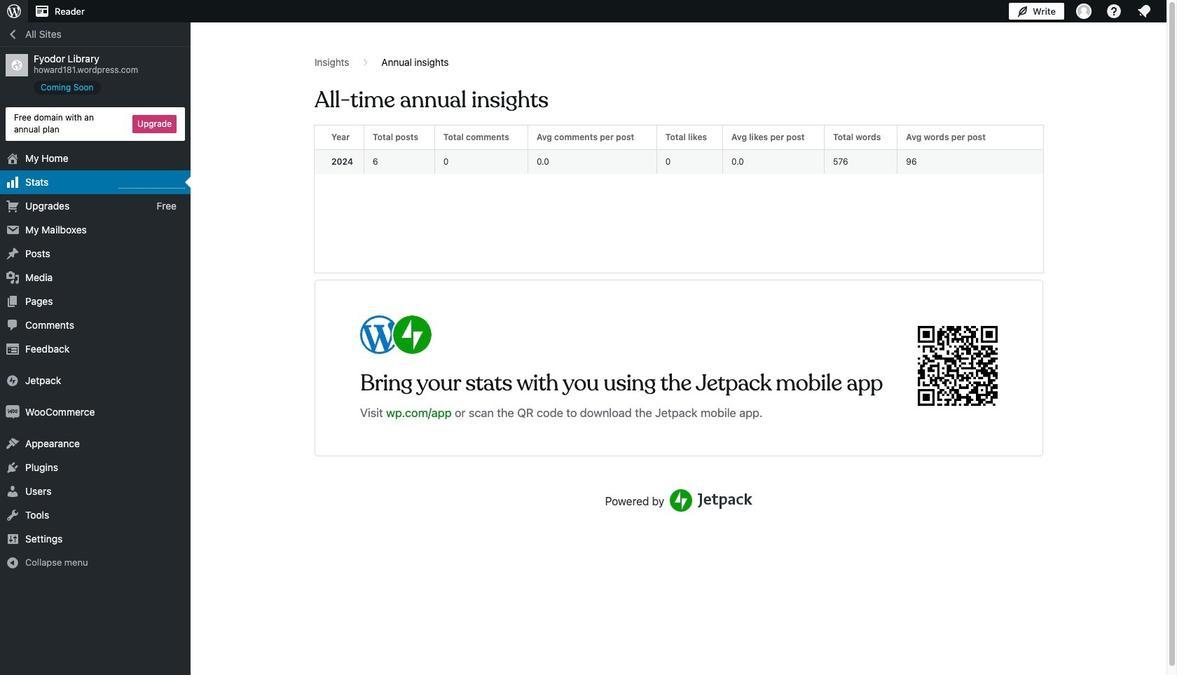 Task type: locate. For each thing, give the bounding box(es) containing it.
1 img image from the top
[[6, 373, 20, 387]]

help image
[[1106, 3, 1123, 20]]

manage your sites image
[[6, 3, 22, 20]]

my profile image
[[1077, 4, 1092, 19]]

img image
[[6, 373, 20, 387], [6, 405, 20, 419]]

manage your notifications image
[[1136, 3, 1153, 20]]

0 vertical spatial img image
[[6, 373, 20, 387]]

2 img image from the top
[[6, 405, 20, 419]]

1 vertical spatial img image
[[6, 405, 20, 419]]

main content
[[315, 55, 1044, 534]]



Task type: vqa. For each thing, say whether or not it's contained in the screenshot.
Posts
no



Task type: describe. For each thing, give the bounding box(es) containing it.
highest hourly views 0 image
[[118, 179, 185, 188]]



